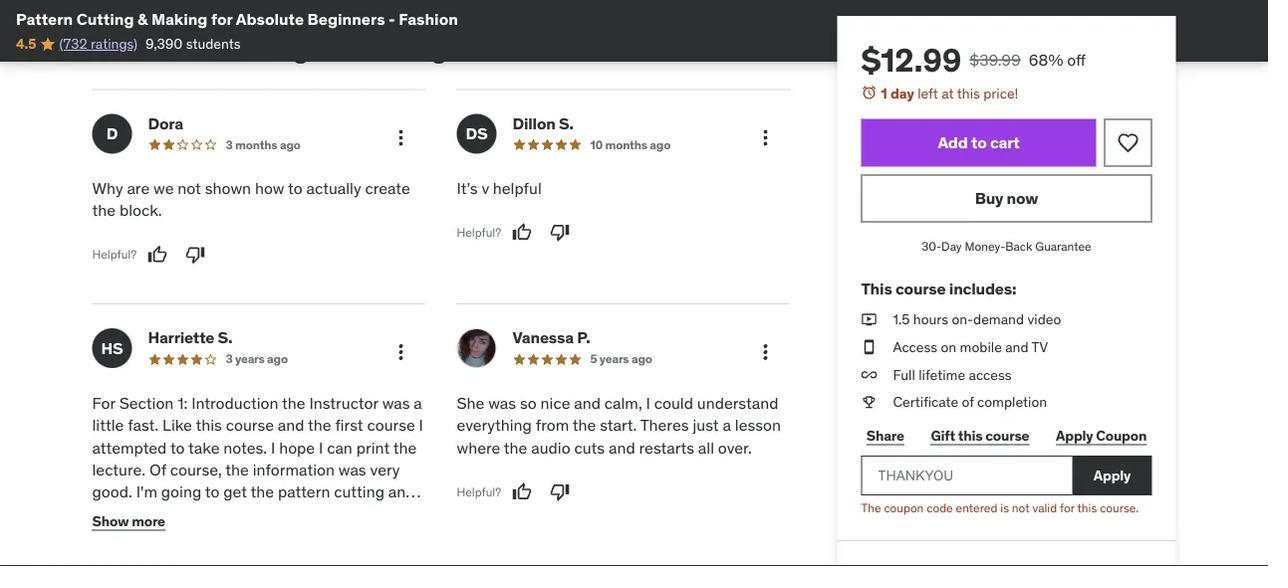 Task type: vqa. For each thing, say whether or not it's contained in the screenshot.
Show more button
yes



Task type: describe. For each thing, give the bounding box(es) containing it.
gift
[[931, 427, 955, 445]]

mark review by dora as helpful image
[[148, 245, 167, 265]]

1 horizontal spatial for
[[1060, 500, 1075, 516]]

this inside for section 1: introduction the instructor was a little fast.  like this course and the first course i attempted to take notes.  i hope i can print the lecture.  of course, the information was very good.  i'm going to get the pattern cutting and making books ms. barulis suggested.
[[196, 415, 222, 436]]

so
[[520, 393, 537, 413]]

to inside the why are we not shown how to actually create the block.
[[288, 178, 302, 199]]

theres
[[640, 415, 689, 436]]

add to cart button
[[861, 119, 1096, 167]]

students
[[186, 35, 241, 53]]

9,390
[[146, 35, 183, 53]]

5
[[590, 352, 597, 367]]

3 for harriette s.
[[226, 352, 233, 367]]

course up notes.
[[226, 415, 274, 436]]

xsmall image for certificate
[[861, 393, 877, 412]]

share
[[866, 427, 904, 445]]

share button
[[861, 416, 910, 456]]

understand
[[697, 393, 778, 413]]

on-
[[952, 311, 973, 329]]

i left hope
[[271, 438, 275, 458]]

information
[[253, 460, 335, 480]]

3 for dora
[[226, 137, 233, 152]]

mobile
[[960, 338, 1002, 356]]

valid
[[1032, 500, 1057, 516]]

1 horizontal spatial was
[[382, 393, 410, 413]]

this right gift
[[958, 427, 983, 445]]

for section 1: introduction the instructor was a little fast.  like this course and the first course i attempted to take notes.  i hope i can print the lecture.  of course, the information was very good.  i'm going to get the pattern cutting and making books ms. barulis suggested.
[[92, 393, 423, 525]]

nice
[[540, 393, 570, 413]]

lecture.
[[92, 460, 146, 480]]

helpful
[[493, 178, 542, 199]]

(732 ratings)
[[59, 35, 138, 53]]

5 years ago
[[590, 352, 652, 367]]

10
[[590, 137, 603, 152]]

additional actions for review by dora image
[[389, 126, 413, 150]]

course up the print
[[367, 415, 415, 436]]

access
[[893, 338, 937, 356]]

and up hope
[[278, 415, 304, 436]]

is
[[1000, 500, 1009, 516]]

xsmall image
[[861, 310, 877, 330]]

pattern cutting & making for absolute beginners - fashion
[[16, 8, 458, 29]]

732
[[332, 35, 374, 65]]

to inside button
[[971, 132, 987, 153]]

additional actions for review by harriette s. image
[[389, 341, 413, 365]]

start.
[[600, 415, 637, 436]]

price!
[[983, 84, 1018, 102]]

dora
[[148, 113, 183, 133]]

access
[[969, 366, 1012, 384]]

why are we not shown how to actually create the block.
[[92, 178, 410, 221]]

apply coupon button
[[1051, 416, 1152, 456]]

of
[[149, 460, 166, 480]]

course.
[[1100, 500, 1139, 516]]

now
[[1007, 188, 1038, 209]]

i inside she was so nice and calm, i could understand everything from the start. theres just a lesson where the audio cuts and restarts all over.
[[646, 393, 650, 413]]

more
[[132, 513, 165, 531]]

(732
[[59, 35, 87, 53]]

and left tv
[[1005, 338, 1029, 356]]

get
[[223, 482, 247, 503]]

little
[[92, 415, 124, 436]]

0 horizontal spatial was
[[338, 460, 366, 480]]

and right nice
[[574, 393, 601, 413]]

making
[[151, 8, 208, 29]]

the up cuts at the bottom of the page
[[573, 415, 596, 436]]

additional actions for review by vanessa p. image
[[754, 341, 777, 365]]

can
[[327, 438, 352, 458]]

the inside the why are we not shown how to actually create the block.
[[92, 200, 116, 221]]

course down 'completion'
[[985, 427, 1029, 445]]

everything
[[457, 415, 532, 436]]

add to wishlist image
[[1116, 131, 1140, 155]]

it's
[[457, 178, 478, 199]]

d
[[106, 123, 118, 144]]

over.
[[718, 438, 752, 458]]

day
[[941, 239, 962, 255]]

where
[[457, 438, 500, 458]]

the
[[861, 500, 881, 516]]

0 horizontal spatial for
[[211, 8, 233, 29]]

entered
[[956, 500, 997, 516]]

dillon
[[512, 113, 556, 133]]

1:
[[178, 393, 188, 413]]

access on mobile and tv
[[893, 338, 1048, 356]]

certificate of completion
[[893, 393, 1047, 411]]

hours
[[913, 311, 948, 329]]

vanessa
[[512, 328, 574, 348]]

medium image
[[92, 39, 116, 63]]

THANKYOU text field
[[861, 456, 1072, 496]]

apply for apply
[[1094, 467, 1131, 485]]

includes:
[[949, 278, 1016, 299]]

ds
[[466, 123, 488, 144]]

introduction
[[191, 393, 278, 413]]

additional actions for review by dillon s. image
[[754, 126, 777, 150]]

ago for dillon s.
[[650, 137, 670, 152]]

p.
[[577, 328, 590, 348]]

course down making
[[160, 35, 236, 65]]

add
[[938, 132, 968, 153]]

the up barulis
[[251, 482, 274, 503]]

years for harriette s.
[[235, 352, 265, 367]]

video
[[1027, 311, 1061, 329]]

suggested.
[[278, 505, 356, 525]]

cutting
[[334, 482, 384, 503]]

back
[[1005, 239, 1032, 255]]

1 day left at this price!
[[881, 84, 1018, 102]]

harriette s.
[[148, 328, 232, 348]]

print
[[356, 438, 390, 458]]

ago for vanessa p.
[[631, 352, 652, 367]]

s. for dillon s.
[[559, 113, 574, 133]]

i left can
[[319, 438, 323, 458]]

money-
[[965, 239, 1005, 255]]

the up very
[[393, 438, 417, 458]]

at
[[942, 84, 954, 102]]

just
[[693, 415, 719, 436]]

buy
[[975, 188, 1003, 209]]

guarantee
[[1035, 239, 1091, 255]]



Task type: locate. For each thing, give the bounding box(es) containing it.
helpful? left mark review by dora as helpful icon
[[92, 247, 137, 263]]

hope
[[279, 438, 315, 458]]

could
[[654, 393, 693, 413]]

pattern
[[16, 8, 73, 29]]

ago up how on the left of the page
[[280, 137, 301, 152]]

was up the print
[[382, 393, 410, 413]]

first
[[335, 415, 363, 436]]

0 vertical spatial a
[[414, 393, 422, 413]]

4.5
[[16, 35, 36, 53], [120, 35, 155, 65]]

this right at
[[957, 84, 980, 102]]

1 vertical spatial apply
[[1094, 467, 1131, 485]]

732 ratings
[[332, 35, 459, 65]]

xsmall image down xsmall image in the right bottom of the page
[[861, 338, 877, 357]]

coupon
[[1096, 427, 1147, 445]]

s. for harriette s.
[[218, 328, 232, 348]]

ratings
[[379, 35, 459, 65]]

2 3 from the top
[[226, 352, 233, 367]]

xsmall image left full
[[861, 365, 877, 385]]

helpful? left mark review by vanessa p. as helpful icon
[[457, 484, 501, 500]]

ago for dora
[[280, 137, 301, 152]]

vanessa p.
[[512, 328, 590, 348]]

0 horizontal spatial 4.5
[[16, 35, 36, 53]]

0 vertical spatial xsmall image
[[861, 338, 877, 357]]

2 vertical spatial helpful?
[[457, 484, 501, 500]]

-
[[389, 8, 395, 29]]

cutting
[[76, 8, 134, 29]]

mark review by vanessa p. as unhelpful image
[[550, 482, 570, 502]]

hs
[[101, 338, 123, 359]]

helpful? left mark review by dillon s. as helpful icon
[[457, 225, 501, 240]]

cuts
[[574, 438, 605, 458]]

demand
[[973, 311, 1024, 329]]

mark review by dillon s. as helpful image
[[512, 223, 532, 243]]

0 horizontal spatial s.
[[218, 328, 232, 348]]

helpful?
[[457, 225, 501, 240], [92, 247, 137, 263], [457, 484, 501, 500]]

take
[[188, 438, 220, 458]]

xsmall image up share
[[861, 393, 877, 412]]

not inside the why are we not shown how to actually create the block.
[[178, 178, 201, 199]]

pattern
[[278, 482, 330, 503]]

for
[[92, 393, 115, 413]]

show more
[[92, 513, 165, 531]]

apply button
[[1072, 456, 1152, 496]]

0 vertical spatial helpful?
[[457, 225, 501, 240]]

fashion
[[399, 8, 458, 29]]

and
[[1005, 338, 1029, 356], [574, 393, 601, 413], [278, 415, 304, 436], [609, 438, 635, 458], [388, 482, 415, 503]]

1 vertical spatial 3
[[226, 352, 233, 367]]

0 vertical spatial not
[[178, 178, 201, 199]]

0 vertical spatial s.
[[559, 113, 574, 133]]

she was so nice and calm, i could understand everything from the start. theres just a lesson where the audio cuts and restarts all over.
[[457, 393, 781, 458]]

was up everything
[[488, 393, 516, 413]]

a left she
[[414, 393, 422, 413]]

alarm image
[[861, 85, 877, 101]]

and down very
[[388, 482, 415, 503]]

notes.
[[223, 438, 267, 458]]

4.5 down the pattern
[[16, 35, 36, 53]]

0 vertical spatial apply
[[1056, 427, 1093, 445]]

1 horizontal spatial a
[[723, 415, 731, 436]]

i right first
[[419, 415, 423, 436]]

months for dora
[[235, 137, 277, 152]]

a right just
[[723, 415, 731, 436]]

course up hours
[[895, 278, 946, 299]]

1 vertical spatial a
[[723, 415, 731, 436]]

months for dillon s.
[[605, 137, 647, 152]]

0 horizontal spatial months
[[235, 137, 277, 152]]

4.5 for 4.5
[[16, 35, 36, 53]]

completion
[[977, 393, 1047, 411]]

not right we
[[178, 178, 201, 199]]

left
[[918, 84, 938, 102]]

add to cart
[[938, 132, 1020, 153]]

coupon
[[884, 500, 924, 516]]

helpful? for it's v helpful
[[457, 225, 501, 240]]

1 horizontal spatial years
[[599, 352, 629, 367]]

she
[[457, 393, 484, 413]]

ago up introduction
[[267, 352, 288, 367]]

the up hope
[[282, 393, 305, 413]]

rating
[[241, 35, 308, 65]]

the coupon code entered is not valid for this course.
[[861, 500, 1139, 516]]

months right 10 on the left top of the page
[[605, 137, 647, 152]]

to left the cart
[[971, 132, 987, 153]]

mark review by vanessa p. as helpful image
[[512, 482, 532, 502]]

1 vertical spatial for
[[1060, 500, 1075, 516]]

for up 'students'
[[211, 8, 233, 29]]

of
[[962, 393, 974, 411]]

1 vertical spatial s.
[[218, 328, 232, 348]]

0 horizontal spatial not
[[178, 178, 201, 199]]

3 up introduction
[[226, 352, 233, 367]]

1 months from the left
[[235, 137, 277, 152]]

section
[[119, 393, 174, 413]]

shown
[[205, 178, 251, 199]]

this course includes:
[[861, 278, 1016, 299]]

making
[[92, 505, 145, 525]]

cart
[[990, 132, 1020, 153]]

0 vertical spatial 3
[[226, 137, 233, 152]]

code
[[927, 500, 953, 516]]

apply for apply coupon
[[1056, 427, 1093, 445]]

xsmall image for access
[[861, 338, 877, 357]]

apply left coupon
[[1056, 427, 1093, 445]]

to up ms.
[[205, 482, 219, 503]]

30-day money-back guarantee
[[922, 239, 1091, 255]]

3 months ago
[[226, 137, 301, 152]]

and down the start.
[[609, 438, 635, 458]]

xsmall image for full
[[861, 365, 877, 385]]

this up take
[[196, 415, 222, 436]]

2 years from the left
[[599, 352, 629, 367]]

apply up course.
[[1094, 467, 1131, 485]]

actually
[[306, 178, 361, 199]]

very
[[370, 460, 400, 480]]

xsmall image
[[861, 338, 877, 357], [861, 365, 877, 385], [861, 393, 877, 412]]

helpful? for why are we not shown how to actually create the block.
[[92, 247, 137, 263]]

years right 5
[[599, 352, 629, 367]]

1 vertical spatial xsmall image
[[861, 365, 877, 385]]

v
[[482, 178, 489, 199]]

this left course.
[[1077, 500, 1097, 516]]

4.5 down the &
[[120, 35, 155, 65]]

0 horizontal spatial a
[[414, 393, 422, 413]]

1 3 from the top
[[226, 137, 233, 152]]

day
[[890, 84, 914, 102]]

2 horizontal spatial was
[[488, 393, 516, 413]]

to down like
[[170, 438, 185, 458]]

we
[[153, 178, 174, 199]]

9,390 students
[[146, 35, 241, 53]]

the up get
[[225, 460, 249, 480]]

0 vertical spatial for
[[211, 8, 233, 29]]

full lifetime access
[[893, 366, 1012, 384]]

$39.99
[[969, 49, 1021, 70]]

barulis
[[224, 505, 274, 525]]

course
[[160, 35, 236, 65], [895, 278, 946, 299], [226, 415, 274, 436], [367, 415, 415, 436], [985, 427, 1029, 445]]

1 horizontal spatial 4.5
[[120, 35, 155, 65]]

3 xsmall image from the top
[[861, 393, 877, 412]]

years for vanessa p.
[[599, 352, 629, 367]]

1 vertical spatial not
[[1012, 500, 1030, 516]]

mark review by dillon s. as unhelpful image
[[550, 223, 570, 243]]

the
[[92, 200, 116, 221], [282, 393, 305, 413], [308, 415, 331, 436], [573, 415, 596, 436], [393, 438, 417, 458], [504, 438, 527, 458], [225, 460, 249, 480], [251, 482, 274, 503]]

not right is
[[1012, 500, 1030, 516]]

for right valid
[[1060, 500, 1075, 516]]

block.
[[119, 200, 162, 221]]

from
[[536, 415, 569, 436]]

months up how on the left of the page
[[235, 137, 277, 152]]

2 vertical spatial xsmall image
[[861, 393, 877, 412]]

on
[[941, 338, 956, 356]]

mark review by dora as unhelpful image
[[185, 245, 205, 265]]

s. right dillon
[[559, 113, 574, 133]]

buy now button
[[861, 175, 1152, 223]]

beginners
[[307, 8, 385, 29]]

&
[[137, 8, 148, 29]]

was up the cutting
[[338, 460, 366, 480]]

a inside for section 1: introduction the instructor was a little fast.  like this course and the first course i attempted to take notes.  i hope i can print the lecture.  of course, the information was very good.  i'm going to get the pattern cutting and making books ms. barulis suggested.
[[414, 393, 422, 413]]

i right the calm,
[[646, 393, 650, 413]]

$12.99 $39.99 68% off
[[861, 40, 1086, 80]]

the down everything
[[504, 438, 527, 458]]

1 years from the left
[[235, 352, 265, 367]]

to right how on the left of the page
[[288, 178, 302, 199]]

a inside she was so nice and calm, i could understand everything from the start. theres just a lesson where the audio cuts and restarts all over.
[[723, 415, 731, 436]]

helpful? for she was so nice and calm, i could understand everything from the start. theres just a lesson where the audio cuts and restarts all over.
[[457, 484, 501, 500]]

books
[[149, 505, 192, 525]]

this
[[861, 278, 892, 299]]

ago right 10 on the left top of the page
[[650, 137, 670, 152]]

ratings)
[[91, 35, 138, 53]]

the down why
[[92, 200, 116, 221]]

1 horizontal spatial s.
[[559, 113, 574, 133]]

ago up the calm,
[[631, 352, 652, 367]]

years up introduction
[[235, 352, 265, 367]]

1 xsmall image from the top
[[861, 338, 877, 357]]

1 horizontal spatial not
[[1012, 500, 1030, 516]]

the left first
[[308, 415, 331, 436]]

2 months from the left
[[605, 137, 647, 152]]

1 horizontal spatial months
[[605, 137, 647, 152]]

audio
[[531, 438, 570, 458]]

gift this course link
[[925, 416, 1035, 456]]

1.5 hours on-demand video
[[893, 311, 1061, 329]]

ago for harriette s.
[[267, 352, 288, 367]]

going
[[161, 482, 201, 503]]

68%
[[1029, 49, 1063, 70]]

$12.99
[[861, 40, 961, 80]]

3 up shown
[[226, 137, 233, 152]]

4.5 for 4.5 course rating
[[120, 35, 155, 65]]

a
[[414, 393, 422, 413], [723, 415, 731, 436]]

buy now
[[975, 188, 1038, 209]]

0 horizontal spatial years
[[235, 352, 265, 367]]

10 months ago
[[590, 137, 670, 152]]

s. up 3 years ago
[[218, 328, 232, 348]]

off
[[1067, 49, 1086, 70]]

show
[[92, 513, 129, 531]]

calm,
[[604, 393, 642, 413]]

1 vertical spatial helpful?
[[92, 247, 137, 263]]

was inside she was so nice and calm, i could understand everything from the start. theres just a lesson where the audio cuts and restarts all over.
[[488, 393, 516, 413]]

it's v helpful
[[457, 178, 542, 199]]

years
[[235, 352, 265, 367], [599, 352, 629, 367]]

2 xsmall image from the top
[[861, 365, 877, 385]]



